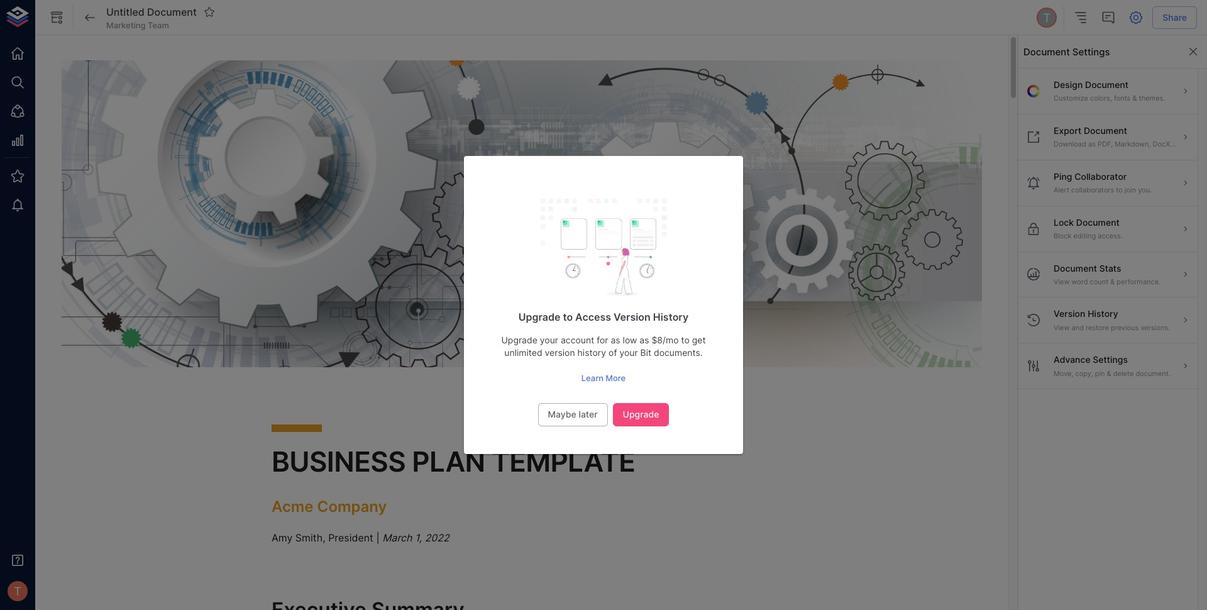 Task type: locate. For each thing, give the bounding box(es) containing it.
$8/mo
[[652, 335, 679, 346]]

1 horizontal spatial t button
[[1036, 6, 1060, 30]]

view inside document stats view word count & performance.
[[1054, 277, 1070, 286]]

settings inside advance settings move, copy, pin & delete document.
[[1094, 354, 1129, 365]]

learn more button
[[579, 369, 629, 388]]

docx...
[[1154, 140, 1177, 149]]

1 horizontal spatial version
[[1054, 309, 1086, 319]]

1 vertical spatial your
[[620, 347, 638, 358]]

view inside version history view and restore previous versions.
[[1054, 323, 1070, 332]]

1 horizontal spatial to
[[682, 335, 690, 346]]

0 vertical spatial to
[[1117, 186, 1123, 195]]

marketing team
[[106, 20, 169, 30]]

0 horizontal spatial t button
[[4, 578, 31, 605]]

to up 'account'
[[563, 311, 573, 323]]

markdown,
[[1116, 140, 1152, 149]]

view for document stats
[[1054, 277, 1070, 286]]

0 vertical spatial upgrade
[[519, 311, 561, 323]]

document for design
[[1086, 79, 1129, 90]]

as
[[1089, 140, 1097, 149], [611, 335, 621, 346], [640, 335, 650, 346]]

& right count
[[1111, 277, 1116, 286]]

delete
[[1114, 369, 1135, 378]]

move,
[[1054, 369, 1074, 378]]

1 vertical spatial &
[[1111, 277, 1116, 286]]

untitled
[[106, 5, 145, 18]]

copy,
[[1076, 369, 1094, 378]]

document inside design document customize colors, fonts & themes.
[[1086, 79, 1129, 90]]

document inside export document download as pdf, markdown, docx...
[[1085, 125, 1128, 136]]

1 vertical spatial t
[[14, 584, 21, 598]]

0 horizontal spatial your
[[540, 335, 559, 346]]

to left join
[[1117, 186, 1123, 195]]

maybe later button
[[538, 403, 608, 426]]

document up "design"
[[1024, 46, 1071, 58]]

1 horizontal spatial your
[[620, 347, 638, 358]]

document inside document stats view word count & performance.
[[1054, 263, 1098, 273]]

document up access.
[[1077, 217, 1120, 228]]

t
[[1044, 11, 1051, 24], [14, 584, 21, 598]]

0 horizontal spatial to
[[563, 311, 573, 323]]

to inside the 'ping collaborator alert collaborators to join you.'
[[1117, 186, 1123, 195]]

history
[[1088, 309, 1119, 319], [654, 311, 689, 323]]

& inside document stats view word count & performance.
[[1111, 277, 1116, 286]]

0 vertical spatial t
[[1044, 11, 1051, 24]]

access.
[[1099, 232, 1123, 240]]

1 vertical spatial view
[[1054, 323, 1070, 332]]

view
[[1054, 277, 1070, 286], [1054, 323, 1070, 332]]

2 view from the top
[[1054, 323, 1070, 332]]

0 horizontal spatial history
[[654, 311, 689, 323]]

&
[[1133, 94, 1138, 103], [1111, 277, 1116, 286], [1108, 369, 1112, 378]]

0 horizontal spatial version
[[614, 311, 651, 323]]

version up and
[[1054, 309, 1086, 319]]

1 view from the top
[[1054, 277, 1070, 286]]

your up version
[[540, 335, 559, 346]]

show wiki image
[[49, 10, 64, 25]]

2 horizontal spatial as
[[1089, 140, 1097, 149]]

upgrade to access version history
[[519, 311, 689, 323]]

maybe later
[[548, 409, 598, 420]]

upgrade
[[519, 311, 561, 323], [502, 335, 538, 346], [623, 409, 660, 420]]

1 horizontal spatial t
[[1044, 11, 1051, 24]]

settings image
[[1129, 10, 1145, 25]]

document up team
[[147, 5, 197, 18]]

1 horizontal spatial history
[[1088, 309, 1119, 319]]

advance settings move, copy, pin & delete document.
[[1054, 354, 1171, 378]]

alert
[[1054, 186, 1070, 195]]

collaborator
[[1075, 171, 1128, 182]]

document inside lock document block editing access.
[[1077, 217, 1120, 228]]

upgrade inside upgrade your account for as low as $8/mo to get unlimited version history of your bit documents.
[[502, 335, 538, 346]]

share
[[1163, 12, 1188, 22]]

2 vertical spatial to
[[682, 335, 690, 346]]

block
[[1054, 232, 1072, 240]]

more
[[606, 373, 626, 383]]

view for version history
[[1054, 323, 1070, 332]]

& for document
[[1133, 94, 1138, 103]]

favorite image
[[204, 6, 215, 18]]

history inside version history view and restore previous versions.
[[1088, 309, 1119, 319]]

history
[[578, 347, 607, 358]]

& for stats
[[1111, 277, 1116, 286]]

version inside version history view and restore previous versions.
[[1054, 309, 1086, 319]]

1 horizontal spatial as
[[640, 335, 650, 346]]

team
[[148, 20, 169, 30]]

settings
[[1073, 46, 1111, 58], [1094, 354, 1129, 365]]

as up bit
[[640, 335, 650, 346]]

document up pdf,
[[1085, 125, 1128, 136]]

history up $8/mo
[[654, 311, 689, 323]]

for
[[597, 335, 609, 346]]

document up "word"
[[1054, 263, 1098, 273]]

t for bottom t button
[[14, 584, 21, 598]]

t button
[[1036, 6, 1060, 30], [4, 578, 31, 605]]

2 vertical spatial &
[[1108, 369, 1112, 378]]

to
[[1117, 186, 1123, 195], [563, 311, 573, 323], [682, 335, 690, 346]]

colors,
[[1091, 94, 1113, 103]]

marketing team link
[[106, 19, 169, 31]]

version
[[1054, 309, 1086, 319], [614, 311, 651, 323]]

share button
[[1153, 6, 1198, 29]]

& inside design document customize colors, fonts & themes.
[[1133, 94, 1138, 103]]

document stats view word count & performance.
[[1054, 263, 1161, 286]]

view left "word"
[[1054, 277, 1070, 286]]

as up "of" at the right of the page
[[611, 335, 621, 346]]

join
[[1125, 186, 1137, 195]]

& right fonts
[[1133, 94, 1138, 103]]

settings up 'pin' on the right of the page
[[1094, 354, 1129, 365]]

& inside advance settings move, copy, pin & delete document.
[[1108, 369, 1112, 378]]

of
[[609, 347, 617, 358]]

document up colors,
[[1086, 79, 1129, 90]]

design document customize colors, fonts & themes.
[[1054, 79, 1166, 103]]

account
[[561, 335, 595, 346]]

later
[[579, 409, 598, 420]]

view left and
[[1054, 323, 1070, 332]]

& right 'pin' on the right of the page
[[1108, 369, 1112, 378]]

version up low
[[614, 311, 651, 323]]

settings down the table of contents icon
[[1073, 46, 1111, 58]]

your
[[540, 335, 559, 346], [620, 347, 638, 358]]

comments image
[[1102, 10, 1117, 25]]

get
[[693, 335, 706, 346]]

lock document block editing access.
[[1054, 217, 1123, 240]]

0 vertical spatial settings
[[1073, 46, 1111, 58]]

0 vertical spatial &
[[1133, 94, 1138, 103]]

as left pdf,
[[1089, 140, 1097, 149]]

0 vertical spatial t button
[[1036, 6, 1060, 30]]

1 vertical spatial upgrade
[[502, 335, 538, 346]]

word
[[1072, 277, 1089, 286]]

pdf,
[[1098, 140, 1114, 149]]

your down low
[[620, 347, 638, 358]]

0 vertical spatial view
[[1054, 277, 1070, 286]]

0 horizontal spatial t
[[14, 584, 21, 598]]

history up restore
[[1088, 309, 1119, 319]]

2 horizontal spatial to
[[1117, 186, 1123, 195]]

1 vertical spatial settings
[[1094, 354, 1129, 365]]

previous
[[1112, 323, 1140, 332]]

document
[[147, 5, 197, 18], [1024, 46, 1071, 58], [1086, 79, 1129, 90], [1085, 125, 1128, 136], [1077, 217, 1120, 228], [1054, 263, 1098, 273]]

2 vertical spatial upgrade
[[623, 409, 660, 420]]

to left get
[[682, 335, 690, 346]]



Task type: vqa. For each thing, say whether or not it's contained in the screenshot.


Task type: describe. For each thing, give the bounding box(es) containing it.
versions.
[[1141, 323, 1171, 332]]

you.
[[1139, 186, 1153, 195]]

& for settings
[[1108, 369, 1112, 378]]

restore
[[1087, 323, 1110, 332]]

t for the right t button
[[1044, 11, 1051, 24]]

1 vertical spatial t button
[[4, 578, 31, 605]]

upgrade for to
[[519, 311, 561, 323]]

export document download as pdf, markdown, docx...
[[1054, 125, 1177, 149]]

version
[[545, 347, 575, 358]]

editing
[[1074, 232, 1097, 240]]

and
[[1072, 323, 1085, 332]]

documents.
[[654, 347, 703, 358]]

ping collaborator alert collaborators to join you.
[[1054, 171, 1153, 195]]

0 horizontal spatial as
[[611, 335, 621, 346]]

upgrade your account for as low as $8/mo to get unlimited version history of your bit documents.
[[502, 335, 706, 358]]

learn more
[[582, 373, 626, 383]]

untitled document
[[106, 5, 197, 18]]

version history view and restore previous versions.
[[1054, 309, 1171, 332]]

settings for document
[[1073, 46, 1111, 58]]

design
[[1054, 79, 1084, 90]]

ping
[[1054, 171, 1073, 182]]

learn
[[582, 373, 604, 383]]

low
[[623, 335, 638, 346]]

0 vertical spatial your
[[540, 335, 559, 346]]

count
[[1091, 277, 1109, 286]]

go back image
[[82, 10, 98, 25]]

unlimited
[[505, 347, 543, 358]]

pin
[[1096, 369, 1106, 378]]

settings for advance
[[1094, 354, 1129, 365]]

advance
[[1054, 354, 1091, 365]]

1 vertical spatial to
[[563, 311, 573, 323]]

bit
[[641, 347, 652, 358]]

performance.
[[1118, 277, 1161, 286]]

upgrade inside button
[[623, 409, 660, 420]]

upgrade for your
[[502, 335, 538, 346]]

upgrade button
[[613, 403, 670, 426]]

as inside export document download as pdf, markdown, docx...
[[1089, 140, 1097, 149]]

document for export
[[1085, 125, 1128, 136]]

document for untitled
[[147, 5, 197, 18]]

document.
[[1136, 369, 1171, 378]]

document for lock
[[1077, 217, 1120, 228]]

lock
[[1054, 217, 1075, 228]]

collaborators
[[1072, 186, 1115, 195]]

to inside upgrade your account for as low as $8/mo to get unlimited version history of your bit documents.
[[682, 335, 690, 346]]

stats
[[1100, 263, 1122, 273]]

themes.
[[1140, 94, 1166, 103]]

access
[[576, 311, 611, 323]]

marketing
[[106, 20, 146, 30]]

table of contents image
[[1074, 10, 1089, 25]]

customize
[[1054, 94, 1089, 103]]

maybe
[[548, 409, 577, 420]]

fonts
[[1115, 94, 1131, 103]]

export
[[1054, 125, 1082, 136]]

document settings
[[1024, 46, 1111, 58]]

download
[[1054, 140, 1087, 149]]



